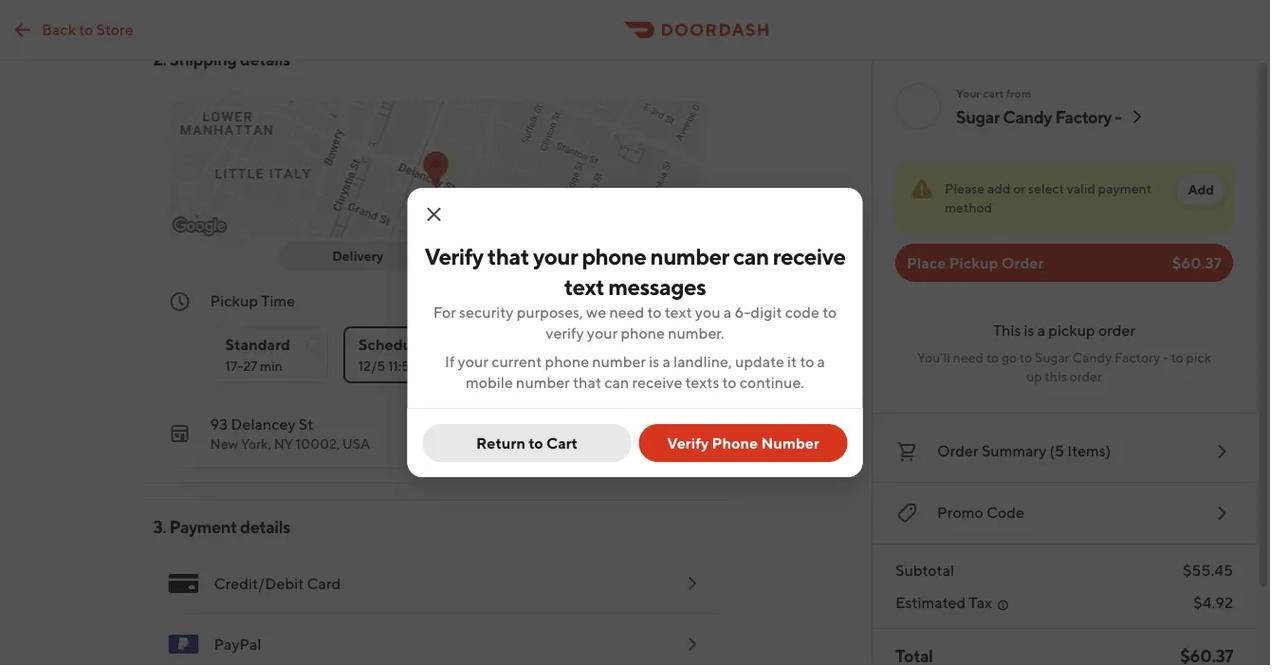 Task type: vqa. For each thing, say whether or not it's contained in the screenshot.
"Under"
no



Task type: locate. For each thing, give the bounding box(es) containing it.
1 horizontal spatial verify
[[667, 434, 709, 452]]

number inside verify that your phone number can receive text messages
[[651, 242, 729, 269]]

0 horizontal spatial 12:00
[[450, 358, 484, 374]]

verify inside verify that your phone number can receive text messages
[[425, 242, 484, 269]]

1 horizontal spatial number
[[592, 353, 646, 371]]

10002,
[[296, 436, 340, 452]]

0 vertical spatial 12:00
[[637, 292, 676, 310]]

0 vertical spatial text
[[564, 273, 604, 300]]

2 details from the top
[[240, 516, 290, 537]]

0 horizontal spatial that
[[488, 242, 529, 269]]

1 vertical spatial phone
[[621, 324, 665, 342]]

1 vertical spatial -
[[1163, 350, 1169, 365]]

1 horizontal spatial -
[[1163, 350, 1169, 365]]

Delivery radio
[[279, 241, 448, 271]]

pickup for pickup
[[493, 248, 536, 264]]

return to cart
[[476, 434, 578, 452]]

1 horizontal spatial text
[[665, 303, 692, 321]]

details up credit/debit on the bottom
[[240, 516, 290, 537]]

0 horizontal spatial -
[[1115, 106, 1122, 127]]

1 horizontal spatial 12/5
[[533, 292, 563, 310]]

12:00 inside the schedule for later 12/5 11:50 am-12:00 pm
[[450, 358, 484, 374]]

pickup left time
[[210, 292, 258, 310]]

add
[[988, 181, 1011, 196]]

sugar down your
[[956, 106, 1000, 127]]

sugar candy factory - button
[[956, 105, 1149, 128]]

1 vertical spatial your
[[587, 324, 618, 342]]

to down messages
[[648, 303, 662, 321]]

order summary (5 items) button
[[896, 436, 1234, 467]]

11:50 down schedule
[[388, 358, 419, 374]]

up
[[1027, 369, 1043, 384]]

candy
[[1003, 106, 1053, 127], [1073, 350, 1112, 365]]

add new payment method image
[[681, 572, 704, 595], [681, 633, 704, 656]]

factory left pick
[[1115, 350, 1161, 365]]

12/5 up verify
[[533, 292, 563, 310]]

1 vertical spatial details
[[240, 516, 290, 537]]

is right this
[[1024, 321, 1035, 339]]

need right you'll
[[953, 350, 984, 365]]

order up this
[[1002, 254, 1044, 272]]

0 horizontal spatial factory
[[1056, 106, 1112, 127]]

candy down from on the top of the page
[[1003, 106, 1053, 127]]

1 vertical spatial number
[[592, 353, 646, 371]]

order
[[1099, 321, 1136, 339], [1070, 369, 1102, 384]]

phone inside verify that your phone number can receive text messages
[[582, 242, 647, 269]]

0 vertical spatial candy
[[1003, 106, 1053, 127]]

for
[[428, 335, 448, 353]]

1 vertical spatial 12:00
[[450, 358, 484, 374]]

1 horizontal spatial candy
[[1073, 350, 1112, 365]]

none radio containing schedule for later
[[343, 326, 522, 383]]

1 vertical spatial text
[[665, 303, 692, 321]]

- inside sugar candy factory - button
[[1115, 106, 1122, 127]]

phone inside if your current phone number is a landline, update it to a mobile number that can receive texts to continue.
[[545, 353, 589, 371]]

code
[[987, 503, 1025, 521]]

your up purposes,
[[533, 242, 578, 269]]

phone down verify
[[545, 353, 589, 371]]

1 vertical spatial verify
[[667, 434, 709, 452]]

need inside you'll need to go to sugar candy factory - to pick up this order
[[953, 350, 984, 365]]

1 vertical spatial order
[[1070, 369, 1102, 384]]

is down for security purposes, we need to text you a 6-digit code to verify your phone number.
[[649, 353, 660, 371]]

- left pick
[[1163, 350, 1169, 365]]

status
[[896, 163, 1234, 232]]

None radio
[[210, 326, 328, 383]]

verify
[[425, 242, 484, 269], [667, 434, 709, 452]]

payment
[[1099, 181, 1152, 196]]

number
[[651, 242, 729, 269], [592, 353, 646, 371], [516, 373, 570, 391]]

text up number.
[[665, 303, 692, 321]]

0 vertical spatial your
[[533, 242, 578, 269]]

verify down close verify that your phone number can receive text messages image
[[425, 242, 484, 269]]

pick
[[1187, 350, 1212, 365]]

details for 3. payment details
[[240, 516, 290, 537]]

0 vertical spatial am-
[[605, 292, 637, 310]]

0 vertical spatial need
[[610, 303, 645, 321]]

2 vertical spatial phone
[[545, 353, 589, 371]]

0 horizontal spatial receive
[[632, 373, 683, 391]]

can inside verify that your phone number can receive text messages
[[733, 242, 769, 269]]

1 vertical spatial receive
[[632, 373, 683, 391]]

details
[[240, 48, 290, 69], [240, 516, 290, 537]]

pickup right place
[[949, 254, 999, 272]]

11:50
[[566, 292, 602, 310], [388, 358, 419, 374]]

pickup up security
[[493, 248, 536, 264]]

0 horizontal spatial pm
[[487, 358, 508, 374]]

receive left texts
[[632, 373, 683, 391]]

close verify that your phone number can receive text messages image
[[423, 203, 446, 226]]

method
[[945, 200, 993, 215]]

1 add new payment method image from the top
[[681, 572, 704, 595]]

12/5 down schedule
[[359, 358, 386, 374]]

pickup inside option
[[493, 248, 536, 264]]

your
[[533, 242, 578, 269], [587, 324, 618, 342], [458, 353, 489, 371]]

to inside return to cart button
[[529, 434, 544, 452]]

12:00
[[637, 292, 676, 310], [450, 358, 484, 374]]

pm
[[679, 292, 704, 310], [487, 358, 508, 374]]

1 vertical spatial need
[[953, 350, 984, 365]]

0 vertical spatial receive
[[773, 242, 846, 269]]

am- inside the schedule for later 12/5 11:50 am-12:00 pm
[[422, 358, 450, 374]]

menu
[[153, 553, 719, 665]]

text up we
[[564, 273, 604, 300]]

12/5 inside the schedule for later 12/5 11:50 am-12:00 pm
[[359, 358, 386, 374]]

0 horizontal spatial verify
[[425, 242, 484, 269]]

2 add new payment method image from the top
[[681, 633, 704, 656]]

to right it
[[800, 353, 815, 371]]

verify inside button
[[667, 434, 709, 452]]

0 horizontal spatial pickup
[[210, 292, 258, 310]]

1 horizontal spatial that
[[573, 373, 602, 391]]

verify left phone
[[667, 434, 709, 452]]

delivery or pickup selector option group
[[279, 241, 593, 271]]

number.
[[668, 324, 725, 342]]

mobile
[[466, 373, 513, 391]]

return
[[476, 434, 526, 452]]

1 vertical spatial that
[[573, 373, 602, 391]]

3. payment
[[153, 516, 237, 537]]

sugar up 'this'
[[1035, 350, 1070, 365]]

11:50 up verify
[[566, 292, 602, 310]]

to right code
[[823, 303, 837, 321]]

1 horizontal spatial pickup
[[493, 248, 536, 264]]

1 vertical spatial 12/5
[[359, 358, 386, 374]]

1 details from the top
[[240, 48, 290, 69]]

0 horizontal spatial 12/5
[[359, 358, 386, 374]]

usa
[[343, 436, 370, 452]]

1 horizontal spatial your
[[533, 242, 578, 269]]

1 vertical spatial pm
[[487, 358, 508, 374]]

- up payment
[[1115, 106, 1122, 127]]

pm up number.
[[679, 292, 704, 310]]

place
[[907, 254, 946, 272]]

order inside button
[[938, 442, 979, 460]]

0 horizontal spatial need
[[610, 303, 645, 321]]

1 vertical spatial factory
[[1115, 350, 1161, 365]]

1 horizontal spatial order
[[1002, 254, 1044, 272]]

-
[[1115, 106, 1122, 127], [1163, 350, 1169, 365]]

93 delancey st new york,  ny 10002,  usa
[[210, 415, 370, 452]]

0 vertical spatial can
[[733, 242, 769, 269]]

1 vertical spatial am-
[[422, 358, 450, 374]]

you'll need to go to sugar candy factory - to pick up this order
[[917, 350, 1212, 384]]

option group
[[210, 311, 704, 383]]

to left 'cart'
[[529, 434, 544, 452]]

1 vertical spatial sugar
[[1035, 350, 1070, 365]]

need inside for security purposes, we need to text you a 6-digit code to verify your phone number.
[[610, 303, 645, 321]]

verify that your phone number can receive text messages
[[425, 242, 846, 300]]

1 vertical spatial is
[[649, 353, 660, 371]]

0 vertical spatial factory
[[1056, 106, 1112, 127]]

1 horizontal spatial receive
[[773, 242, 846, 269]]

order left "summary"
[[938, 442, 979, 460]]

your
[[956, 86, 981, 100]]

that up security
[[488, 242, 529, 269]]

0 vertical spatial add new payment method image
[[681, 572, 704, 595]]

digit
[[751, 303, 782, 321]]

number down for security purposes, we need to text you a 6-digit code to verify your phone number.
[[592, 353, 646, 371]]

promo
[[938, 503, 984, 521]]

to
[[79, 20, 93, 38], [648, 303, 662, 321], [823, 303, 837, 321], [987, 350, 999, 365], [1020, 350, 1032, 365], [1172, 350, 1184, 365], [800, 353, 815, 371], [723, 373, 737, 391], [529, 434, 544, 452]]

pm inside the schedule for later 12/5 11:50 am-12:00 pm
[[487, 358, 508, 374]]

0 vertical spatial order
[[1002, 254, 1044, 272]]

none radio containing standard
[[210, 326, 328, 383]]

1 vertical spatial add new payment method image
[[681, 633, 704, 656]]

0 vertical spatial sugar
[[956, 106, 1000, 127]]

0 horizontal spatial 11:50
[[388, 358, 419, 374]]

order inside you'll need to go to sugar candy factory - to pick up this order
[[1070, 369, 1102, 384]]

1 horizontal spatial am-
[[605, 292, 637, 310]]

pickup
[[1049, 321, 1096, 339]]

0 horizontal spatial sugar
[[956, 106, 1000, 127]]

your down we
[[587, 324, 618, 342]]

order right pickup
[[1099, 321, 1136, 339]]

factory up valid
[[1056, 106, 1112, 127]]

0 vertical spatial that
[[488, 242, 529, 269]]

menu containing credit/debit card
[[153, 553, 719, 665]]

items)
[[1068, 442, 1111, 460]]

text inside verify that your phone number can receive text messages
[[564, 273, 604, 300]]

to right back
[[79, 20, 93, 38]]

go
[[1002, 350, 1017, 365]]

order
[[1002, 254, 1044, 272], [938, 442, 979, 460]]

1 horizontal spatial can
[[733, 242, 769, 269]]

a inside for security purposes, we need to text you a 6-digit code to verify your phone number.
[[724, 303, 732, 321]]

phone up if your current phone number is a landline, update it to a mobile number that can receive texts to continue.
[[621, 324, 665, 342]]

0 vertical spatial number
[[651, 242, 729, 269]]

0 vertical spatial verify
[[425, 242, 484, 269]]

number up messages
[[651, 242, 729, 269]]

please add or select valid payment method
[[945, 181, 1152, 215]]

standard
[[225, 335, 290, 353]]

to left go
[[987, 350, 999, 365]]

0 vertical spatial -
[[1115, 106, 1122, 127]]

phone up 12/5 11:50 am-12:00 pm
[[582, 242, 647, 269]]

1 vertical spatial can
[[605, 373, 629, 391]]

phone for landline,
[[545, 353, 589, 371]]

continue.
[[740, 373, 805, 391]]

0 horizontal spatial text
[[564, 273, 604, 300]]

0 horizontal spatial is
[[649, 353, 660, 371]]

1 vertical spatial candy
[[1073, 350, 1112, 365]]

receive inside if your current phone number is a landline, update it to a mobile number that can receive texts to continue.
[[632, 373, 683, 391]]

need right we
[[610, 303, 645, 321]]

1 horizontal spatial pm
[[679, 292, 704, 310]]

17–27
[[225, 358, 258, 374]]

delivery
[[332, 248, 384, 264]]

3. payment details
[[153, 516, 290, 537]]

0 vertical spatial phone
[[582, 242, 647, 269]]

1 horizontal spatial 11:50
[[566, 292, 602, 310]]

is
[[1024, 321, 1035, 339], [649, 353, 660, 371]]

number
[[761, 434, 820, 452]]

number down current
[[516, 373, 570, 391]]

0 horizontal spatial number
[[516, 373, 570, 391]]

schedule for later 12/5 11:50 am-12:00 pm
[[359, 335, 508, 374]]

1 horizontal spatial is
[[1024, 321, 1035, 339]]

a left 6-
[[724, 303, 732, 321]]

a left pickup
[[1038, 321, 1046, 339]]

to right go
[[1020, 350, 1032, 365]]

0 horizontal spatial your
[[458, 353, 489, 371]]

2 horizontal spatial number
[[651, 242, 729, 269]]

1 horizontal spatial factory
[[1115, 350, 1161, 365]]

0 vertical spatial details
[[240, 48, 290, 69]]

2 vertical spatial your
[[458, 353, 489, 371]]

your right if
[[458, 353, 489, 371]]

0 horizontal spatial can
[[605, 373, 629, 391]]

0 horizontal spatial order
[[938, 442, 979, 460]]

1 vertical spatial 11:50
[[388, 358, 419, 374]]

can
[[733, 242, 769, 269], [605, 373, 629, 391]]

a left 'landline,'
[[663, 353, 671, 371]]

cart
[[983, 86, 1004, 100]]

can down for security purposes, we need to text you a 6-digit code to verify your phone number.
[[605, 373, 629, 391]]

receive up code
[[773, 242, 846, 269]]

verify for verify that your phone number can receive text messages
[[425, 242, 484, 269]]

1 horizontal spatial need
[[953, 350, 984, 365]]

can up 6-
[[733, 242, 769, 269]]

st
[[299, 415, 313, 433]]

pm right if
[[487, 358, 508, 374]]

messages
[[608, 273, 706, 300]]

that down verify
[[573, 373, 602, 391]]

$4.92
[[1194, 594, 1234, 612]]

promo code
[[938, 503, 1025, 521]]

0 horizontal spatial candy
[[1003, 106, 1053, 127]]

your inside verify that your phone number can receive text messages
[[533, 242, 578, 269]]

details right 2. shipping
[[240, 48, 290, 69]]

2 horizontal spatial your
[[587, 324, 618, 342]]

please
[[945, 181, 985, 196]]

factory
[[1056, 106, 1112, 127], [1115, 350, 1161, 365]]

your inside for security purposes, we need to text you a 6-digit code to verify your phone number.
[[587, 324, 618, 342]]

from
[[1007, 86, 1032, 100]]

credit/debit card
[[214, 575, 341, 593]]

1 vertical spatial order
[[938, 442, 979, 460]]

1 horizontal spatial 12:00
[[637, 292, 676, 310]]

for
[[433, 303, 456, 321]]

candy down pickup
[[1073, 350, 1112, 365]]

receive
[[773, 242, 846, 269], [632, 373, 683, 391]]

0 horizontal spatial am-
[[422, 358, 450, 374]]

0 vertical spatial pm
[[679, 292, 704, 310]]

1 horizontal spatial sugar
[[1035, 350, 1070, 365]]

None radio
[[343, 326, 522, 383]]

order right 'this'
[[1070, 369, 1102, 384]]



Task type: describe. For each thing, give the bounding box(es) containing it.
back to store
[[42, 20, 133, 38]]

17–27 min
[[225, 358, 283, 374]]

for security purposes, we need to text you a 6-digit code to verify your phone number.
[[433, 303, 837, 342]]

0 vertical spatial order
[[1099, 321, 1136, 339]]

verify that your phone number can receive text messages dialog
[[408, 188, 863, 477]]

(5
[[1050, 442, 1065, 460]]

factory inside you'll need to go to sugar candy factory - to pick up this order
[[1115, 350, 1161, 365]]

place pickup order
[[907, 254, 1044, 272]]

candy inside you'll need to go to sugar candy factory - to pick up this order
[[1073, 350, 1112, 365]]

this
[[993, 321, 1021, 339]]

later
[[451, 335, 484, 353]]

pickup for pickup time
[[210, 292, 258, 310]]

factory inside sugar candy factory - button
[[1056, 106, 1112, 127]]

this is a pickup order
[[993, 321, 1136, 339]]

new
[[210, 436, 238, 452]]

time
[[261, 292, 295, 310]]

status containing please add or select valid payment method
[[896, 163, 1234, 232]]

- inside you'll need to go to sugar candy factory - to pick up this order
[[1163, 350, 1169, 365]]

if your current phone number is a landline, update it to a mobile number that can receive texts to continue.
[[445, 353, 826, 391]]

is inside if your current phone number is a landline, update it to a mobile number that can receive texts to continue.
[[649, 353, 660, 371]]

credit/debit
[[214, 575, 304, 593]]

number for is
[[592, 353, 646, 371]]

verify phone number button
[[639, 424, 848, 462]]

to left pick
[[1172, 350, 1184, 365]]

you
[[695, 303, 721, 321]]

$60.37
[[1173, 254, 1222, 272]]

11:50 inside the schedule for later 12/5 11:50 am-12:00 pm
[[388, 358, 419, 374]]

update
[[735, 353, 785, 371]]

purposes,
[[517, 303, 583, 321]]

receive inside verify that your phone number can receive text messages
[[773, 242, 846, 269]]

0 vertical spatial is
[[1024, 321, 1035, 339]]

york,
[[241, 436, 271, 452]]

show menu image
[[168, 568, 199, 599]]

pickup time
[[210, 292, 295, 310]]

add
[[1188, 182, 1215, 197]]

sugar candy factory -
[[956, 106, 1122, 127]]

card
[[307, 575, 341, 593]]

93
[[210, 415, 228, 433]]

2. shipping details
[[153, 48, 290, 69]]

2 vertical spatial number
[[516, 373, 570, 391]]

code
[[785, 303, 820, 321]]

to right texts
[[723, 373, 737, 391]]

add new payment method image for credit/debit card
[[681, 572, 704, 595]]

estimated
[[896, 594, 966, 612]]

0 vertical spatial 12/5
[[533, 292, 563, 310]]

landline,
[[674, 353, 732, 371]]

add new payment method image for paypal
[[681, 633, 704, 656]]

sugar inside button
[[956, 106, 1000, 127]]

ny
[[274, 436, 293, 452]]

back to store button
[[0, 11, 145, 49]]

we
[[587, 303, 607, 321]]

this
[[1045, 369, 1067, 384]]

text inside for security purposes, we need to text you a 6-digit code to verify your phone number.
[[665, 303, 692, 321]]

store
[[96, 20, 133, 38]]

return to cart button
[[423, 424, 631, 462]]

tax
[[969, 594, 993, 612]]

select
[[1029, 181, 1065, 196]]

sugar inside you'll need to go to sugar candy factory - to pick up this order
[[1035, 350, 1070, 365]]

details for 2. shipping details
[[240, 48, 290, 69]]

subtotal
[[896, 561, 955, 579]]

promo code button
[[896, 498, 1234, 529]]

12/5 11:50 am-12:00 pm
[[533, 292, 704, 310]]

$55.45
[[1183, 561, 1234, 579]]

add button
[[1177, 175, 1226, 205]]

you'll
[[917, 350, 951, 365]]

valid
[[1067, 181, 1096, 196]]

verify
[[546, 324, 584, 342]]

option group containing standard
[[210, 311, 704, 383]]

2. shipping
[[153, 48, 237, 69]]

it
[[788, 353, 797, 371]]

paypal
[[214, 635, 262, 653]]

to inside back to store button
[[79, 20, 93, 38]]

if
[[445, 353, 455, 371]]

phone for text
[[582, 242, 647, 269]]

current
[[492, 353, 542, 371]]

summary
[[982, 442, 1047, 460]]

schedule
[[359, 335, 425, 353]]

order summary (5 items)
[[938, 442, 1111, 460]]

Pickup radio
[[436, 241, 593, 271]]

your inside if your current phone number is a landline, update it to a mobile number that can receive texts to continue.
[[458, 353, 489, 371]]

verify for verify phone number
[[667, 434, 709, 452]]

cart
[[547, 434, 578, 452]]

6-
[[735, 303, 751, 321]]

phone inside for security purposes, we need to text you a 6-digit code to verify your phone number.
[[621, 324, 665, 342]]

your cart from
[[956, 86, 1032, 100]]

number for can
[[651, 242, 729, 269]]

that inside if your current phone number is a landline, update it to a mobile number that can receive texts to continue.
[[573, 373, 602, 391]]

candy inside button
[[1003, 106, 1053, 127]]

a right it
[[818, 353, 826, 371]]

verify phone number
[[667, 434, 820, 452]]

security
[[459, 303, 514, 321]]

that inside verify that your phone number can receive text messages
[[488, 242, 529, 269]]

phone
[[712, 434, 758, 452]]

can inside if your current phone number is a landline, update it to a mobile number that can receive texts to continue.
[[605, 373, 629, 391]]

2 horizontal spatial pickup
[[949, 254, 999, 272]]

texts
[[686, 373, 720, 391]]

0 vertical spatial 11:50
[[566, 292, 602, 310]]

back
[[42, 20, 76, 38]]

delancey
[[231, 415, 296, 433]]

min
[[260, 358, 283, 374]]



